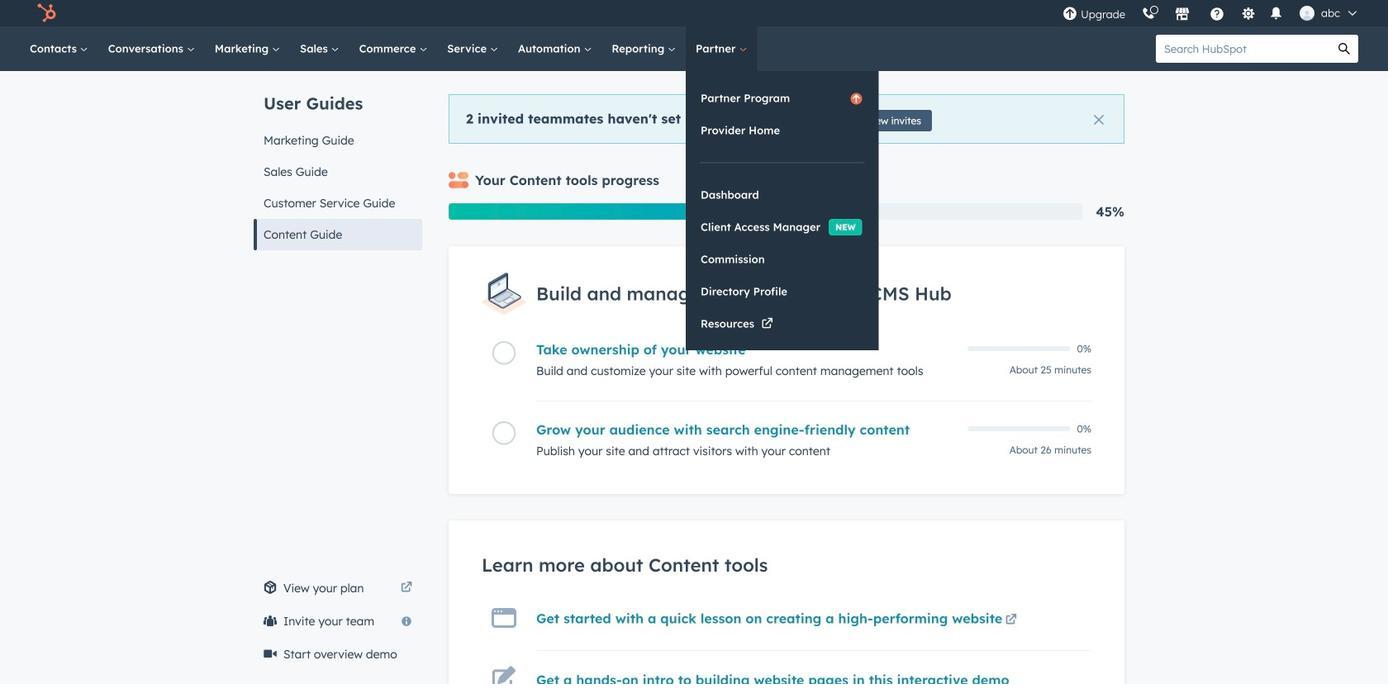 Task type: vqa. For each thing, say whether or not it's contained in the screenshot.
'Settings'
no



Task type: describe. For each thing, give the bounding box(es) containing it.
garebear orlando image
[[1300, 6, 1315, 21]]

marketplaces image
[[1175, 7, 1190, 22]]

close image
[[1094, 115, 1104, 125]]



Task type: locate. For each thing, give the bounding box(es) containing it.
progress bar
[[449, 203, 734, 220]]

menu
[[1055, 0, 1369, 26]]

link opens in a new window image
[[1006, 611, 1017, 630]]

Search HubSpot search field
[[1156, 35, 1331, 63]]

alert
[[449, 94, 1125, 144]]

user guides element
[[254, 71, 422, 250]]

partner menu
[[686, 71, 879, 351]]

link opens in a new window image
[[401, 579, 412, 598], [401, 583, 412, 594], [1006, 615, 1017, 626]]



